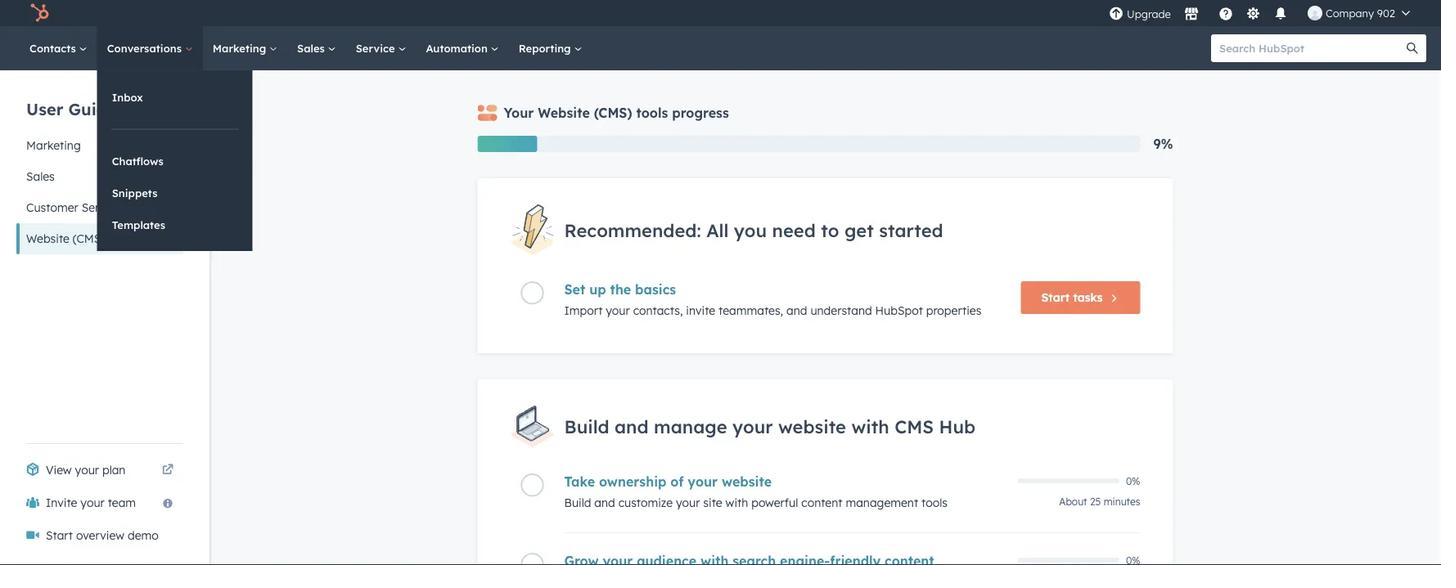 Task type: locate. For each thing, give the bounding box(es) containing it.
start
[[1041, 291, 1070, 305], [46, 529, 73, 543]]

your left plan
[[75, 463, 99, 477]]

get
[[844, 219, 874, 241]]

mateo roberts image
[[1308, 6, 1322, 20]]

0 horizontal spatial website
[[26, 232, 69, 246]]

1 horizontal spatial marketing
[[213, 41, 269, 55]]

recommended: all you need to get started
[[564, 219, 943, 241]]

1 vertical spatial and
[[615, 416, 649, 438]]

customer service
[[26, 200, 121, 215]]

2 vertical spatial and
[[594, 496, 615, 510]]

0 vertical spatial and
[[786, 304, 807, 318]]

and inside set up the basics import your contacts, invite teammates, and understand hubspot properties
[[786, 304, 807, 318]]

guide
[[68, 99, 117, 119]]

1 horizontal spatial tools
[[921, 496, 948, 510]]

minutes
[[1104, 496, 1140, 508]]

1 vertical spatial start
[[46, 529, 73, 543]]

start left tasks
[[1041, 291, 1070, 305]]

with
[[851, 416, 889, 438], [725, 496, 748, 510]]

website up powerful on the right bottom of the page
[[722, 474, 772, 490]]

1 horizontal spatial sales
[[297, 41, 328, 55]]

0 vertical spatial website
[[778, 416, 846, 438]]

build
[[564, 416, 609, 438], [564, 496, 591, 510]]

conversations link
[[97, 26, 203, 70]]

your up site
[[688, 474, 718, 490]]

take
[[564, 474, 595, 490]]

properties
[[926, 304, 981, 318]]

the
[[610, 282, 631, 298]]

sales right the 'marketing' link
[[297, 41, 328, 55]]

website down customer
[[26, 232, 69, 246]]

automation
[[426, 41, 491, 55]]

1 horizontal spatial start
[[1041, 291, 1070, 305]]

your
[[606, 304, 630, 318], [732, 416, 773, 438], [75, 463, 99, 477], [688, 474, 718, 490], [676, 496, 700, 510], [80, 496, 105, 510]]

0 vertical spatial sales
[[297, 41, 328, 55]]

9%
[[1153, 136, 1173, 152]]

1 vertical spatial website
[[722, 474, 772, 490]]

menu containing company 902
[[1107, 0, 1421, 26]]

1 vertical spatial service
[[82, 200, 121, 215]]

templates
[[112, 218, 165, 232]]

and
[[786, 304, 807, 318], [615, 416, 649, 438], [594, 496, 615, 510]]

1 vertical spatial with
[[725, 496, 748, 510]]

with right site
[[725, 496, 748, 510]]

teammates,
[[719, 304, 783, 318]]

0 vertical spatial build
[[564, 416, 609, 438]]

upgrade
[[1127, 7, 1171, 21]]

start tasks
[[1041, 291, 1103, 305]]

powerful
[[751, 496, 798, 510]]

all
[[706, 219, 729, 241]]

company
[[1326, 6, 1374, 20]]

website right the your
[[538, 105, 590, 121]]

of
[[670, 474, 684, 490]]

overview
[[76, 529, 124, 543]]

sales
[[297, 41, 328, 55], [26, 169, 55, 184]]

1 vertical spatial (cms)
[[73, 232, 105, 246]]

your inside set up the basics import your contacts, invite teammates, and understand hubspot properties
[[606, 304, 630, 318]]

reporting
[[519, 41, 574, 55]]

search image
[[1407, 43, 1418, 54]]

0 vertical spatial tools
[[636, 105, 668, 121]]

website inside take ownership of your website build and customize your site with powerful content management tools
[[722, 474, 772, 490]]

(cms)
[[594, 105, 632, 121], [73, 232, 105, 246]]

2 build from the top
[[564, 496, 591, 510]]

marketplaces image
[[1184, 7, 1199, 22]]

conversations
[[107, 41, 185, 55]]

company 902 button
[[1298, 0, 1420, 26]]

0 horizontal spatial sales
[[26, 169, 55, 184]]

invite your team
[[46, 496, 136, 510]]

and down take
[[594, 496, 615, 510]]

and up ownership
[[615, 416, 649, 438]]

marketing left sales link
[[213, 41, 269, 55]]

0 horizontal spatial tools
[[636, 105, 668, 121]]

0 vertical spatial service
[[356, 41, 398, 55]]

0 horizontal spatial marketing
[[26, 138, 81, 153]]

contacts,
[[633, 304, 683, 318]]

build and manage your website with cms hub
[[564, 416, 976, 438]]

start down invite
[[46, 529, 73, 543]]

start overview demo
[[46, 529, 159, 543]]

0 horizontal spatial start
[[46, 529, 73, 543]]

your down 'the'
[[606, 304, 630, 318]]

1 horizontal spatial website
[[778, 416, 846, 438]]

marketing down 'user'
[[26, 138, 81, 153]]

0 horizontal spatial service
[[82, 200, 121, 215]]

1 link opens in a new window image from the top
[[162, 461, 173, 480]]

your left team at the bottom
[[80, 496, 105, 510]]

your right manage
[[732, 416, 773, 438]]

0 vertical spatial (cms)
[[594, 105, 632, 121]]

1 vertical spatial tools
[[921, 496, 948, 510]]

ownership
[[599, 474, 666, 490]]

0 horizontal spatial with
[[725, 496, 748, 510]]

about 25 minutes
[[1059, 496, 1140, 508]]

your down of
[[676, 496, 700, 510]]

0 vertical spatial website
[[538, 105, 590, 121]]

1 horizontal spatial (cms)
[[594, 105, 632, 121]]

1 horizontal spatial with
[[851, 416, 889, 438]]

your inside button
[[80, 496, 105, 510]]

with left the cms
[[851, 416, 889, 438]]

build down take
[[564, 496, 591, 510]]

1 vertical spatial marketing
[[26, 138, 81, 153]]

service inside customer service "button"
[[82, 200, 121, 215]]

start inside button
[[1041, 291, 1070, 305]]

service right sales link
[[356, 41, 398, 55]]

website (cms)
[[26, 232, 105, 246]]

and down the set up the basics button
[[786, 304, 807, 318]]

search button
[[1398, 34, 1426, 62]]

started
[[879, 219, 943, 241]]

0 horizontal spatial (cms)
[[73, 232, 105, 246]]

help image
[[1218, 7, 1233, 22]]

your website (cms) tools progress
[[504, 105, 729, 121]]

Search HubSpot search field
[[1211, 34, 1412, 62]]

tools right the management
[[921, 496, 948, 510]]

cms
[[895, 416, 934, 438]]

1 vertical spatial website
[[26, 232, 69, 246]]

marketplaces button
[[1174, 0, 1209, 26]]

sales up customer
[[26, 169, 55, 184]]

1 vertical spatial build
[[564, 496, 591, 510]]

marketing link
[[203, 26, 287, 70]]

build up take
[[564, 416, 609, 438]]

marketing inside the marketing button
[[26, 138, 81, 153]]

marketing
[[213, 41, 269, 55], [26, 138, 81, 153]]

website up take ownership of your website button
[[778, 416, 846, 438]]

website
[[778, 416, 846, 438], [722, 474, 772, 490]]

1 horizontal spatial service
[[356, 41, 398, 55]]

and inside take ownership of your website build and customize your site with powerful content management tools
[[594, 496, 615, 510]]

1 vertical spatial sales
[[26, 169, 55, 184]]

chatflows link
[[97, 146, 253, 177]]

service down sales button
[[82, 200, 121, 215]]

website
[[538, 105, 590, 121], [26, 232, 69, 246]]

menu
[[1107, 0, 1421, 26]]

0 horizontal spatial website
[[722, 474, 772, 490]]

company 902
[[1326, 6, 1395, 20]]

tools left progress
[[636, 105, 668, 121]]

(cms) inside button
[[73, 232, 105, 246]]

settings image
[[1246, 7, 1261, 22]]

tools
[[636, 105, 668, 121], [921, 496, 948, 510]]

view your plan
[[46, 463, 126, 477]]

0 vertical spatial start
[[1041, 291, 1070, 305]]

link opens in a new window image
[[162, 461, 173, 480], [162, 465, 173, 476]]



Task type: vqa. For each thing, say whether or not it's contained in the screenshot.
Image element
no



Task type: describe. For each thing, give the bounding box(es) containing it.
0 vertical spatial with
[[851, 416, 889, 438]]

templates link
[[97, 209, 253, 241]]

manage
[[654, 416, 727, 438]]

hubspot
[[875, 304, 923, 318]]

0 vertical spatial marketing
[[213, 41, 269, 55]]

user guide views element
[[16, 70, 183, 254]]

start tasks button
[[1021, 282, 1140, 314]]

contacts
[[29, 41, 79, 55]]

about
[[1059, 496, 1087, 508]]

marketing button
[[16, 130, 183, 161]]

team
[[108, 496, 136, 510]]

progress
[[672, 105, 729, 121]]

user guide
[[26, 99, 117, 119]]

1 build from the top
[[564, 416, 609, 438]]

25
[[1090, 496, 1101, 508]]

start overview demo link
[[16, 520, 183, 552]]

settings link
[[1243, 5, 1263, 22]]

upgrade image
[[1109, 7, 1123, 22]]

snippets
[[112, 186, 158, 200]]

recommended:
[[564, 219, 701, 241]]

take ownership of your website button
[[564, 474, 1008, 490]]

hub
[[939, 416, 976, 438]]

view your plan link
[[16, 454, 183, 487]]

contacts link
[[20, 26, 97, 70]]

start for start overview demo
[[46, 529, 73, 543]]

invite your team button
[[16, 487, 183, 520]]

customize
[[618, 496, 673, 510]]

service link
[[346, 26, 416, 70]]

hubspot link
[[20, 3, 61, 23]]

up
[[589, 282, 606, 298]]

website inside button
[[26, 232, 69, 246]]

set up the basics button
[[564, 282, 1008, 298]]

sales inside sales button
[[26, 169, 55, 184]]

site
[[703, 496, 722, 510]]

user
[[26, 99, 63, 119]]

set up the basics import your contacts, invite teammates, and understand hubspot properties
[[564, 282, 981, 318]]

hubspot image
[[29, 3, 49, 23]]

need
[[772, 219, 816, 241]]

sales link
[[287, 26, 346, 70]]

management
[[846, 496, 918, 510]]

start for start tasks
[[1041, 291, 1070, 305]]

invite
[[46, 496, 77, 510]]

content
[[801, 496, 842, 510]]

0%
[[1126, 475, 1140, 487]]

to
[[821, 219, 839, 241]]

website for of
[[722, 474, 772, 490]]

tasks
[[1073, 291, 1103, 305]]

automation link
[[416, 26, 509, 70]]

inbox
[[112, 90, 143, 104]]

2 link opens in a new window image from the top
[[162, 465, 173, 476]]

demo
[[128, 529, 159, 543]]

1 horizontal spatial website
[[538, 105, 590, 121]]

your
[[504, 105, 534, 121]]

help button
[[1212, 0, 1240, 26]]

website (cms) button
[[16, 223, 183, 254]]

understand
[[810, 304, 872, 318]]

your website (cms) tools progress progress bar
[[477, 136, 537, 152]]

902
[[1377, 6, 1395, 20]]

website for manage
[[778, 416, 846, 438]]

tools inside take ownership of your website build and customize your site with powerful content management tools
[[921, 496, 948, 510]]

conversations menu
[[97, 70, 253, 251]]

you
[[734, 219, 767, 241]]

with inside take ownership of your website build and customize your site with powerful content management tools
[[725, 496, 748, 510]]

invite
[[686, 304, 715, 318]]

inbox link
[[97, 82, 253, 113]]

customer
[[26, 200, 78, 215]]

build inside take ownership of your website build and customize your site with powerful content management tools
[[564, 496, 591, 510]]

basics
[[635, 282, 676, 298]]

snippets link
[[97, 178, 253, 209]]

set
[[564, 282, 585, 298]]

service inside service link
[[356, 41, 398, 55]]

sales inside sales link
[[297, 41, 328, 55]]

notifications button
[[1267, 0, 1294, 26]]

customer service button
[[16, 192, 183, 223]]

notifications image
[[1273, 7, 1288, 22]]

sales button
[[16, 161, 183, 192]]

reporting link
[[509, 26, 592, 70]]

chatflows
[[112, 154, 163, 168]]

view
[[46, 463, 72, 477]]

plan
[[102, 463, 126, 477]]

take ownership of your website build and customize your site with powerful content management tools
[[564, 474, 948, 510]]

import
[[564, 304, 603, 318]]



